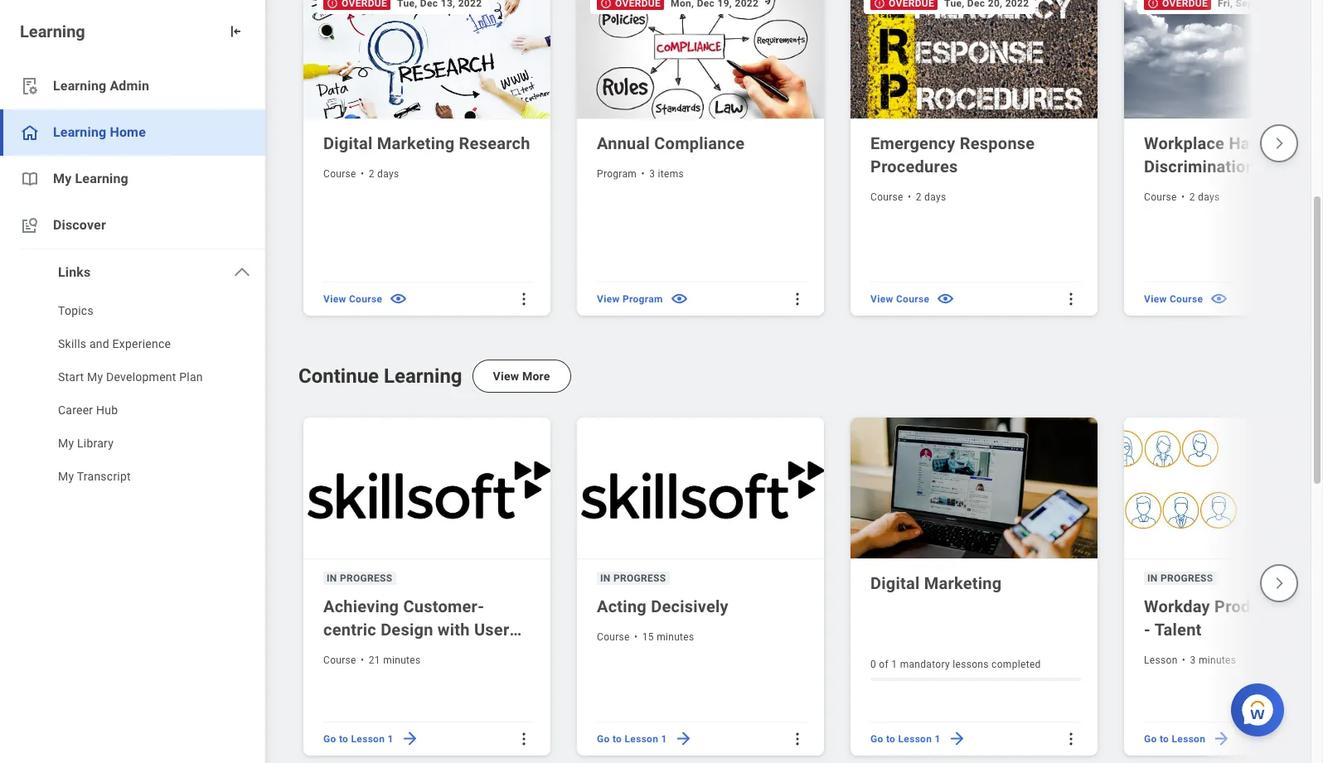 Task type: describe. For each thing, give the bounding box(es) containing it.
workday product overv
[[1145, 597, 1324, 640]]

0
[[871, 659, 877, 671]]

workday product overview - talent image
[[1125, 418, 1324, 560]]

digital marketing image
[[851, 418, 1102, 560]]

2 for emergency
[[916, 192, 922, 203]]

in progress for achieving
[[327, 573, 393, 585]]

mandatory
[[900, 659, 951, 671]]

annual compliance image
[[577, 0, 828, 119]]

minutes for decisively
[[657, 632, 695, 644]]

digital marketing
[[871, 574, 1002, 594]]

start
[[58, 371, 84, 384]]

15
[[643, 632, 654, 644]]

achieving customer- centric design with user personas link
[[323, 595, 534, 663]]

digital for digital marketing research
[[323, 133, 373, 153]]

workplace harassment 
[[1145, 133, 1324, 177]]

development
[[106, 371, 176, 384]]

digital marketing research link
[[323, 132, 534, 155]]

links button
[[0, 250, 265, 296]]

start my development plan link
[[0, 362, 265, 396]]

with
[[438, 620, 470, 640]]

annual
[[597, 133, 650, 153]]

annual compliance
[[597, 133, 745, 153]]

lesson for digital marketing image
[[899, 734, 933, 746]]

my library
[[58, 437, 114, 450]]

acting decisively
[[597, 597, 729, 617]]

go for digital marketing image arrow right image
[[871, 734, 884, 746]]

3 go to lesson 1 from the left
[[871, 734, 941, 746]]

learning admin link
[[0, 63, 265, 109]]

overv
[[1280, 597, 1324, 617]]

skills
[[58, 338, 86, 351]]

to for digital marketing image
[[887, 734, 896, 746]]

report parameter image
[[20, 76, 40, 96]]

related actions vertical image for emergency response procedures
[[1063, 291, 1080, 308]]

transformation import image
[[227, 23, 244, 40]]

workplace harassment & discrimination image
[[1125, 0, 1324, 119]]

decisively
[[651, 597, 729, 617]]

visible image for marketing
[[389, 290, 408, 309]]

progress for achieving
[[340, 573, 393, 585]]

view program
[[597, 294, 663, 305]]

days for digital
[[377, 168, 399, 180]]

digital marketing link
[[871, 572, 1082, 595]]

chevron up image
[[232, 263, 252, 283]]

plan
[[179, 371, 203, 384]]

continue learning
[[299, 365, 462, 388]]

learning for learning admin
[[53, 78, 106, 94]]

arrow right image for achieving customer-centric design with user personas image
[[400, 730, 420, 749]]

view more
[[493, 370, 550, 383]]

personas
[[323, 644, 395, 663]]

career hub
[[58, 404, 118, 417]]

customer-
[[404, 597, 485, 617]]

lessons
[[953, 659, 989, 671]]

view for digital marketing research
[[323, 294, 346, 305]]

view for emergency response procedures
[[871, 294, 894, 305]]

go to lesson
[[1145, 734, 1206, 746]]

21
[[369, 655, 381, 667]]

3 minutes
[[1191, 655, 1237, 667]]

related actions vertical image for annual compliance
[[790, 291, 806, 308]]

emergency
[[871, 133, 956, 153]]

completed
[[992, 659, 1042, 671]]

arrow right image for go to lesson 1
[[674, 730, 693, 749]]

admin
[[110, 78, 149, 94]]

go to lesson 1 for acting decisively
[[597, 734, 668, 746]]

centric
[[323, 620, 377, 640]]

discover link
[[0, 202, 265, 249]]

days for workplace
[[1199, 192, 1221, 203]]

view inside button
[[493, 370, 519, 383]]

skills and experience link
[[0, 329, 265, 362]]

my learning
[[53, 171, 128, 187]]

1 for achieving customer-centric design with user personas image
[[388, 734, 394, 746]]

skills and experience
[[58, 338, 171, 351]]

21 minutes
[[369, 655, 421, 667]]

digital marketing research
[[323, 133, 531, 153]]

more
[[523, 370, 550, 383]]

my learning link
[[0, 156, 265, 202]]

go for arrow right icon associated with go to lesson 1
[[597, 734, 610, 746]]

acting
[[597, 597, 647, 617]]

emergency response procedures image
[[851, 0, 1102, 119]]

discover
[[53, 217, 106, 233]]

achieving customer-centric design with user personas image
[[304, 418, 554, 560]]

acting decisively link
[[597, 595, 808, 619]]

2 days for workplace
[[1190, 192, 1221, 203]]

arrow right image for digital marketing image
[[948, 730, 967, 749]]

acting decisively image
[[577, 418, 828, 560]]

annual compliance link
[[597, 132, 808, 155]]

design
[[381, 620, 433, 640]]

library
[[77, 437, 114, 450]]

digital for digital marketing
[[871, 574, 920, 594]]

start my development plan
[[58, 371, 203, 384]]

3 visible image from the left
[[1210, 290, 1229, 309]]

product
[[1215, 597, 1275, 617]]

my for my transcript
[[58, 470, 74, 484]]

learning for learning
[[20, 22, 85, 41]]



Task type: vqa. For each thing, say whether or not it's contained in the screenshot.


Task type: locate. For each thing, give the bounding box(es) containing it.
1 go to lesson 1 from the left
[[323, 734, 394, 746]]

go
[[323, 734, 336, 746], [597, 734, 610, 746], [871, 734, 884, 746], [1145, 734, 1158, 746]]

minutes right 15
[[657, 632, 695, 644]]

research
[[459, 133, 531, 153]]

list containing digital marketing research
[[299, 0, 1324, 320]]

2 horizontal spatial in progress
[[1148, 573, 1214, 585]]

0 vertical spatial digital
[[323, 133, 373, 153]]

2 horizontal spatial progress
[[1161, 573, 1214, 585]]

0 horizontal spatial progress
[[340, 573, 393, 585]]

workday product overv link
[[1145, 595, 1324, 642]]

in up "workday"
[[1148, 573, 1158, 585]]

workplace harassment link
[[1145, 132, 1324, 178]]

1 horizontal spatial view course
[[871, 294, 930, 305]]

my right book open icon
[[53, 171, 72, 187]]

learning admin
[[53, 78, 149, 94]]

0 horizontal spatial in progress
[[327, 573, 393, 585]]

go for arrow right icon corresponding to go to lesson
[[1145, 734, 1158, 746]]

marketing for digital marketing
[[925, 574, 1002, 594]]

2 horizontal spatial 2 days
[[1190, 192, 1221, 203]]

user
[[474, 620, 510, 640]]

2 go from the left
[[597, 734, 610, 746]]

chevron right image
[[1272, 136, 1287, 151]]

1 progress from the left
[[340, 573, 393, 585]]

1 exclamation circle image from the left
[[327, 0, 338, 9]]

1 go from the left
[[323, 734, 336, 746]]

in for workday product overv
[[1148, 573, 1158, 585]]

achieving customer- centric design with user personas
[[323, 597, 510, 663]]

my
[[53, 171, 72, 187], [87, 371, 103, 384], [58, 437, 74, 450], [58, 470, 74, 484]]

lesson for acting decisively image
[[625, 734, 659, 746]]

1 view course from the left
[[323, 294, 383, 305]]

3 in from the left
[[1148, 573, 1158, 585]]

my transcript
[[58, 470, 131, 484]]

4 to from the left
[[1160, 734, 1170, 746]]

harassment
[[1230, 133, 1322, 153]]

home image
[[20, 123, 40, 143]]

3
[[650, 168, 655, 180], [1191, 655, 1197, 667]]

1 horizontal spatial 2 days
[[916, 192, 947, 203]]

my transcript link
[[0, 462, 265, 495]]

learning home link
[[0, 109, 265, 156]]

to for acting decisively image
[[613, 734, 622, 746]]

progress up "workday"
[[1161, 573, 1214, 585]]

progress up "achieving"
[[340, 573, 393, 585]]

3 items
[[650, 168, 684, 180]]

transcript
[[77, 470, 131, 484]]

1 visible image from the left
[[389, 290, 408, 309]]

lesson for achieving customer-centric design with user personas image
[[351, 734, 385, 746]]

progress for workday
[[1161, 573, 1214, 585]]

2
[[369, 168, 375, 180], [916, 192, 922, 203], [1190, 192, 1196, 203]]

to for achieving customer-centric design with user personas image
[[339, 734, 349, 746]]

1 horizontal spatial 2
[[916, 192, 922, 203]]

emergency response procedures
[[871, 133, 1036, 177]]

marketing left research
[[377, 133, 455, 153]]

2 view course from the left
[[871, 294, 930, 305]]

1 to from the left
[[339, 734, 349, 746]]

1 horizontal spatial days
[[925, 192, 947, 203]]

arrow right image down 0 of 1 mandatory lessons completed
[[948, 730, 967, 749]]

1 horizontal spatial exclamation circle image
[[874, 0, 886, 9]]

view course for digital marketing research
[[323, 294, 383, 305]]

2 down workplace
[[1190, 192, 1196, 203]]

in progress up "workday"
[[1148, 573, 1214, 585]]

minutes for customer-
[[383, 655, 421, 667]]

2 arrow right image from the left
[[948, 730, 967, 749]]

minutes
[[657, 632, 695, 644], [383, 655, 421, 667], [1199, 655, 1237, 667]]

2 days down workplace harassment link
[[1190, 192, 1221, 203]]

learning home
[[53, 124, 146, 140]]

my left transcript
[[58, 470, 74, 484]]

1 vertical spatial digital
[[871, 574, 920, 594]]

go for arrow right image corresponding to achieving customer-centric design with user personas image
[[323, 734, 336, 746]]

and
[[90, 338, 109, 351]]

in for acting decisively
[[601, 573, 611, 585]]

2 horizontal spatial visible image
[[1210, 290, 1229, 309]]

exclamation circle image
[[601, 0, 612, 9], [874, 0, 886, 9]]

1 horizontal spatial go to lesson 1
[[597, 734, 668, 746]]

emergency response procedures link
[[871, 132, 1082, 178]]

0 horizontal spatial 2 days
[[369, 168, 399, 180]]

view
[[323, 294, 346, 305], [597, 294, 620, 305], [871, 294, 894, 305], [1145, 294, 1168, 305], [493, 370, 519, 383]]

1 horizontal spatial in
[[601, 573, 611, 585]]

0 horizontal spatial 2
[[369, 168, 375, 180]]

days down digital marketing research
[[377, 168, 399, 180]]

0 vertical spatial 3
[[650, 168, 655, 180]]

digital
[[323, 133, 373, 153], [871, 574, 920, 594]]

2 in progress from the left
[[601, 573, 666, 585]]

in progress up "achieving"
[[327, 573, 393, 585]]

workplace
[[1145, 133, 1225, 153]]

in
[[327, 573, 337, 585], [601, 573, 611, 585], [1148, 573, 1158, 585]]

1 arrow right image from the left
[[400, 730, 420, 749]]

1 horizontal spatial 3
[[1191, 655, 1197, 667]]

progress
[[340, 573, 393, 585], [614, 573, 666, 585], [1161, 573, 1214, 585]]

days down procedures
[[925, 192, 947, 203]]

chevron right image
[[1272, 577, 1287, 591]]

my for my learning
[[53, 171, 72, 187]]

1 for acting decisively image
[[662, 734, 668, 746]]

3 for 3 minutes
[[1191, 655, 1197, 667]]

career
[[58, 404, 93, 417]]

2 days
[[369, 168, 399, 180], [916, 192, 947, 203], [1190, 192, 1221, 203]]

progress up acting
[[614, 573, 666, 585]]

2 horizontal spatial 2
[[1190, 192, 1196, 203]]

days down workplace harassment link
[[1199, 192, 1221, 203]]

home
[[110, 124, 146, 140]]

2 for digital
[[369, 168, 375, 180]]

links
[[58, 265, 91, 280]]

career hub link
[[0, 396, 265, 429]]

1 horizontal spatial digital
[[871, 574, 920, 594]]

2 days for digital
[[369, 168, 399, 180]]

workday
[[1145, 597, 1211, 617]]

2 exclamation circle image from the left
[[1148, 0, 1160, 9]]

arrow right image
[[400, 730, 420, 749], [948, 730, 967, 749]]

view for annual compliance
[[597, 294, 620, 305]]

2 visible image from the left
[[670, 290, 689, 309]]

list containing digital marketing
[[299, 413, 1324, 761]]

2 arrow right image from the left
[[1213, 730, 1232, 749]]

my for my library
[[58, 437, 74, 450]]

minutes for product
[[1199, 655, 1237, 667]]

3 in progress from the left
[[1148, 573, 1214, 585]]

lesson
[[1145, 655, 1178, 667], [351, 734, 385, 746], [625, 734, 659, 746], [899, 734, 933, 746], [1172, 734, 1206, 746]]

1 vertical spatial program
[[623, 294, 663, 305]]

0 horizontal spatial arrow right image
[[674, 730, 693, 749]]

learning for learning home
[[53, 124, 106, 140]]

1 horizontal spatial arrow right image
[[948, 730, 967, 749]]

0 horizontal spatial go to lesson 1
[[323, 734, 394, 746]]

0 horizontal spatial view course
[[323, 294, 383, 305]]

continue
[[299, 365, 379, 388]]

in up acting
[[601, 573, 611, 585]]

1 horizontal spatial in progress
[[601, 573, 666, 585]]

1 horizontal spatial arrow right image
[[1213, 730, 1232, 749]]

1 in progress from the left
[[327, 573, 393, 585]]

view more button
[[472, 360, 571, 393]]

exclamation circle image for annual compliance
[[601, 0, 612, 9]]

days
[[377, 168, 399, 180], [925, 192, 947, 203], [1199, 192, 1221, 203]]

exclamation circle image for workplace harassment 
[[1148, 0, 1160, 9]]

list containing learning admin
[[0, 63, 265, 495]]

arrow right image down 21 minutes
[[400, 730, 420, 749]]

2 down digital marketing research
[[369, 168, 375, 180]]

1 horizontal spatial progress
[[614, 573, 666, 585]]

items
[[658, 168, 684, 180]]

2 in from the left
[[601, 573, 611, 585]]

go to lesson 1 for achieving customer- centric design with user personas
[[323, 734, 394, 746]]

2 go to lesson 1 from the left
[[597, 734, 668, 746]]

visible image
[[389, 290, 408, 309], [670, 290, 689, 309], [1210, 290, 1229, 309]]

progress for acting
[[614, 573, 666, 585]]

in up "achieving"
[[327, 573, 337, 585]]

related actions vertical image
[[516, 291, 533, 308], [790, 291, 806, 308], [1063, 291, 1080, 308], [516, 731, 533, 748], [790, 731, 806, 748]]

1 arrow right image from the left
[[674, 730, 693, 749]]

my left library
[[58, 437, 74, 450]]

marketing for digital marketing research
[[377, 133, 455, 153]]

1 horizontal spatial visible image
[[670, 290, 689, 309]]

days for emergency
[[925, 192, 947, 203]]

0 vertical spatial marketing
[[377, 133, 455, 153]]

0 horizontal spatial marketing
[[377, 133, 455, 153]]

arrow right image for go to lesson
[[1213, 730, 1232, 749]]

15 minutes
[[643, 632, 695, 644]]

to
[[339, 734, 349, 746], [613, 734, 622, 746], [887, 734, 896, 746], [1160, 734, 1170, 746]]

minutes down workday product overv link
[[1199, 655, 1237, 667]]

exclamation circle image
[[327, 0, 338, 9], [1148, 0, 1160, 9]]

1 for digital marketing image
[[935, 734, 941, 746]]

0 horizontal spatial exclamation circle image
[[327, 0, 338, 9]]

program
[[597, 168, 637, 180], [623, 294, 663, 305]]

1 exclamation circle image from the left
[[601, 0, 612, 9]]

marketing up 0 of 1 mandatory lessons completed
[[925, 574, 1002, 594]]

marketing inside 'digital marketing research' link
[[377, 133, 455, 153]]

1 horizontal spatial exclamation circle image
[[1148, 0, 1160, 9]]

2 horizontal spatial days
[[1199, 192, 1221, 203]]

0 horizontal spatial visible image
[[389, 290, 408, 309]]

list containing topics
[[0, 296, 265, 495]]

topics link
[[0, 296, 265, 329]]

experience
[[112, 338, 171, 351]]

3 progress from the left
[[1161, 573, 1214, 585]]

visible image
[[937, 290, 956, 309]]

0 horizontal spatial minutes
[[383, 655, 421, 667]]

2 horizontal spatial minutes
[[1199, 655, 1237, 667]]

2 days down digital marketing research
[[369, 168, 399, 180]]

view course
[[323, 294, 383, 305], [871, 294, 930, 305], [1145, 294, 1204, 305]]

2 horizontal spatial in
[[1148, 573, 1158, 585]]

view course for emergency response procedures
[[871, 294, 930, 305]]

2 progress from the left
[[614, 573, 666, 585]]

0 horizontal spatial arrow right image
[[400, 730, 420, 749]]

1 in from the left
[[327, 573, 337, 585]]

book open image
[[20, 169, 40, 189]]

0 vertical spatial program
[[597, 168, 637, 180]]

exclamation circle image for digital marketing research
[[327, 0, 338, 9]]

topics
[[58, 304, 94, 318]]

4 go from the left
[[1145, 734, 1158, 746]]

of
[[880, 659, 889, 671]]

1 vertical spatial marketing
[[925, 574, 1002, 594]]

1
[[892, 659, 898, 671], [388, 734, 394, 746], [662, 734, 668, 746], [935, 734, 941, 746]]

3 down "workday"
[[1191, 655, 1197, 667]]

in progress for acting
[[601, 573, 666, 585]]

minutes right 21
[[383, 655, 421, 667]]

marketing
[[377, 133, 455, 153], [925, 574, 1002, 594]]

related actions vertical image
[[1063, 731, 1080, 748]]

response
[[960, 133, 1036, 153]]

2 horizontal spatial view course
[[1145, 294, 1204, 305]]

my right start
[[87, 371, 103, 384]]

1 horizontal spatial marketing
[[925, 574, 1002, 594]]

procedures
[[871, 157, 958, 177]]

1 horizontal spatial minutes
[[657, 632, 695, 644]]

go to lesson 1
[[323, 734, 394, 746], [597, 734, 668, 746], [871, 734, 941, 746]]

2 days for emergency
[[916, 192, 947, 203]]

2 to from the left
[[613, 734, 622, 746]]

exclamation circle image for emergency response procedures
[[874, 0, 886, 9]]

in progress for workday
[[1148, 573, 1214, 585]]

3 go from the left
[[871, 734, 884, 746]]

1 vertical spatial 3
[[1191, 655, 1197, 667]]

0 horizontal spatial digital
[[323, 133, 373, 153]]

2 exclamation circle image from the left
[[874, 0, 886, 9]]

0 horizontal spatial in
[[327, 573, 337, 585]]

0 of 1 mandatory lessons completed
[[871, 659, 1042, 671]]

visible image for compliance
[[670, 290, 689, 309]]

3 for 3 items
[[650, 168, 655, 180]]

compliance
[[655, 133, 745, 153]]

marketing inside the digital marketing link
[[925, 574, 1002, 594]]

2 down procedures
[[916, 192, 922, 203]]

hub
[[96, 404, 118, 417]]

my library link
[[0, 429, 265, 462]]

2 horizontal spatial go to lesson 1
[[871, 734, 941, 746]]

2 days down procedures
[[916, 192, 947, 203]]

2 for workplace
[[1190, 192, 1196, 203]]

digital inside 'digital marketing research' link
[[323, 133, 373, 153]]

0 horizontal spatial 3
[[650, 168, 655, 180]]

digital marketing research image
[[304, 0, 554, 119]]

3 to from the left
[[887, 734, 896, 746]]

0 horizontal spatial exclamation circle image
[[601, 0, 612, 9]]

in progress
[[327, 573, 393, 585], [601, 573, 666, 585], [1148, 573, 1214, 585]]

0 horizontal spatial days
[[377, 168, 399, 180]]

3 left items
[[650, 168, 655, 180]]

learning
[[20, 22, 85, 41], [53, 78, 106, 94], [53, 124, 106, 140], [75, 171, 128, 187], [384, 365, 462, 388]]

in progress up acting
[[601, 573, 666, 585]]

in for achieving customer- centric design with user personas
[[327, 573, 337, 585]]

course
[[323, 168, 357, 180], [871, 192, 904, 203], [1145, 192, 1178, 203], [349, 294, 383, 305], [897, 294, 930, 305], [1170, 294, 1204, 305], [597, 632, 630, 644], [323, 655, 357, 667]]

related actions vertical image for digital marketing research
[[516, 291, 533, 308]]

list
[[299, 0, 1324, 320], [0, 63, 265, 495], [0, 296, 265, 495], [299, 413, 1324, 761]]

achieving
[[323, 597, 399, 617]]

digital inside the digital marketing link
[[871, 574, 920, 594]]

arrow right image
[[674, 730, 693, 749], [1213, 730, 1232, 749]]

3 view course from the left
[[1145, 294, 1204, 305]]



